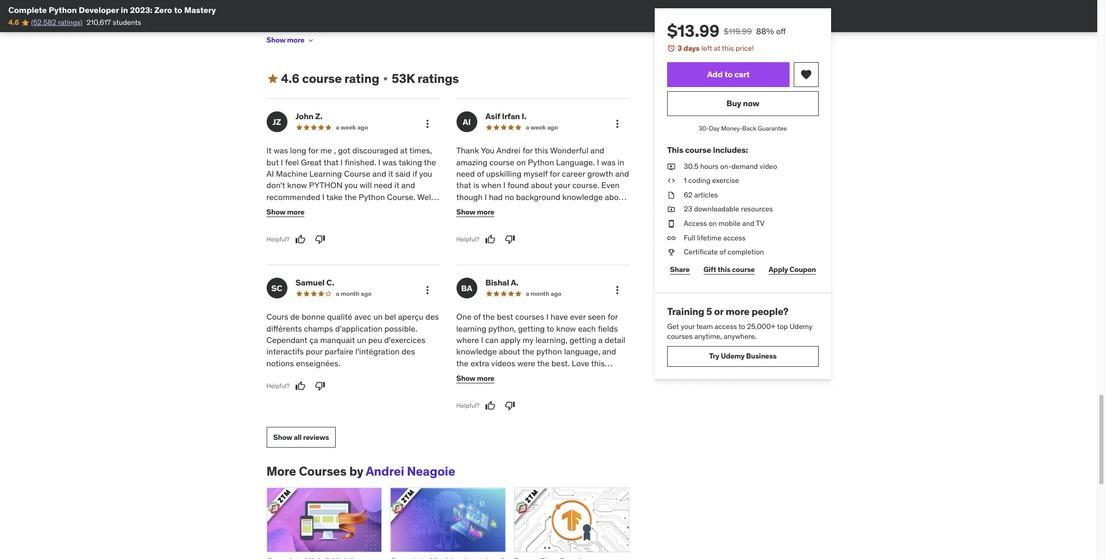 Task type: vqa. For each thing, say whether or not it's contained in the screenshot.
Public
no



Task type: describe. For each thing, give the bounding box(es) containing it.
mark review by john z. as unhelpful image
[[315, 235, 325, 245]]

88%
[[756, 26, 774, 36]]

i up growth
[[597, 157, 599, 167]]

myself
[[524, 169, 548, 179]]

on up myself
[[517, 157, 526, 167]]

d'application
[[335, 324, 383, 334]]

course inside thank you andrei for this wonderful and amazing course on python language. i was in need of upskilling myself for career growth and that is when i found about your course. even though i had no background knowledge about programming i was able to learn about this language thanks to you. it was so easy and joyful to learn with you. hope we can both continue on our journey to upskill ourselves!
[[490, 157, 515, 167]]

1 vertical spatial learn
[[488, 227, 506, 237]]

ever
[[570, 312, 586, 322]]

and up growth
[[591, 145, 604, 156]]

and up even
[[615, 169, 629, 179]]

all inside button
[[294, 433, 302, 443]]

0 vertical spatial access
[[723, 233, 746, 243]]

to left start
[[339, 50, 346, 59]]

of inside having been a self taught programmer, he understands that there is an overwhelming number of online courses, tutorials and books that are overly verbose and inadequate at teaching proper skills. most people feel paralyzed and don't know where to start when learning a complex subject matter, or even worse, most people don't have $20,000 to spend on a coding bootcamp.
[[570, 29, 577, 39]]

working
[[446, 80, 472, 90]]

0 horizontal spatial it
[[388, 169, 393, 179]]

mark review by samuel c. as helpful image
[[295, 382, 306, 392]]

having learned important lessons from working for fortune 500 companies, tech startups, to even founding his own business, he is now dedicating 100% of his time to teaching others valuable software development skills in order to take control of their life and work in an exciting industry with infinite possibilities.
[[266, 80, 625, 110]]

tv
[[756, 219, 764, 228]]

you inside it was long for me , got discouraged at times, but i feel great that i finished. i was taking the ai machine learning course and it said if you don't know python you will need it and recommended i take the python course. well now i can move on back to my/ your machine learning course and want to thank you for all you have done.
[[399, 215, 413, 226]]

about inside one of the best courses i have ever seen for learning python, getting to know each fields where i can apply my learning, getting a detail knowledge about the python language, and the extra videos were the best. love this course and so happy to complete it. thank you andrei
[[499, 347, 520, 357]]

john
[[296, 111, 314, 122]]

to up want
[[357, 204, 364, 214]]

0 vertical spatial you.
[[529, 215, 544, 226]]

1 vertical spatial machine
[[401, 204, 432, 214]]

xsmall image for 62
[[667, 190, 675, 201]]

ago for wonderful
[[547, 124, 558, 131]]

of up work
[[462, 90, 468, 100]]

to right the startups, on the right of page
[[612, 80, 619, 90]]

the left extra at the left of the page
[[456, 359, 469, 369]]

have inside one of the best courses i have ever seen for learning python, getting to know each fields where i can apply my learning, getting a detail knowledge about the python language, and the extra videos were the best. love this course and so happy to complete it. thank you andrei
[[551, 312, 568, 322]]

you inside one of the best courses i have ever seen for learning python, getting to know each fields where i can apply my learning, getting a detail knowledge about the python language, and the extra videos were the best. love this course and so happy to complete it. thank you andrei
[[614, 370, 628, 381]]

and down been a
[[295, 40, 307, 49]]

add to cart
[[707, 69, 750, 79]]

and down extra at the left of the page
[[483, 370, 497, 381]]

on up full lifetime access
[[709, 219, 717, 228]]

show up $20,000
[[266, 35, 286, 45]]

a inside one of the best courses i have ever seen for learning python, getting to know each fields where i can apply my learning, getting a detail knowledge about the python language, and the extra videos were the best. love this course and so happy to complete it. thank you andrei
[[598, 335, 603, 346]]

zero
[[154, 5, 172, 15]]

this up myself
[[535, 145, 548, 156]]

language,
[[564, 347, 600, 357]]

back
[[742, 124, 756, 132]]

bel
[[385, 312, 396, 322]]

1 horizontal spatial des
[[426, 312, 439, 322]]

is inside having learned important lessons from working for fortune 500 companies, tech startups, to even founding his own business, he is now dedicating 100% of his time to teaching others valuable software development skills in order to take control of their life and work in an exciting industry with infinite possibilities.
[[383, 90, 388, 100]]

easy
[[581, 215, 597, 226]]

mark review by asif irfan i. as helpful image
[[485, 235, 496, 245]]

videos
[[491, 359, 515, 369]]

journey
[[516, 238, 544, 249]]

well
[[417, 192, 433, 202]]

i up learning, at the bottom of page
[[546, 312, 549, 322]]

i down recommended
[[284, 204, 286, 214]]

this right gift
[[718, 265, 730, 275]]

buy now button
[[667, 91, 819, 116]]

or inside having been a self taught programmer, he understands that there is an overwhelming number of online courses, tutorials and books that are overly verbose and inadequate at teaching proper skills. most people feel paralyzed and don't know where to start when learning a complex subject matter, or even worse, most people don't have $20,000 to spend on a coding bootcamp.
[[497, 50, 503, 59]]

month for courses
[[531, 290, 549, 298]]

knowledge inside thank you andrei for this wonderful and amazing course on python language. i was in need of upskilling myself for career growth and that is when i found about your course. even though i had no background knowledge about programming i was able to learn about this language thanks to you. it was so easy and joyful to learn with you. hope we can both continue on our journey to upskill ourselves!
[[562, 192, 603, 202]]

you inside thank you andrei for this wonderful and amazing course on python language. i was in need of upskilling myself for career growth and that is when i found about your course. even though i had no background knowledge about programming i was able to learn about this language thanks to you. it was so easy and joyful to learn with you. hope we can both continue on our journey to upskill ourselves!
[[481, 145, 495, 156]]

so inside thank you andrei for this wonderful and amazing course on python language. i was in need of upskilling myself for career growth and that is when i found about your course. even though i had no background knowledge about programming i was able to learn about this language thanks to you. it was so easy and joyful to learn with you. hope we can both continue on our journey to upskill ourselves!
[[570, 215, 579, 226]]

this left price!
[[722, 44, 734, 53]]

more inside training 5 or more people? get your team access to 25,000+ top udemy courses anytime, anywhere.
[[726, 306, 749, 318]]

was up 'hope'
[[553, 215, 568, 226]]

got
[[338, 145, 350, 156]]

feel inside having been a self taught programmer, he understands that there is an overwhelming number of online courses, tutorials and books that are overly verbose and inadequate at teaching proper skills. most people feel paralyzed and don't know where to start when learning a complex subject matter, or even worse, most people don't have $20,000 to spend on a coding bootcamp.
[[581, 40, 593, 49]]

show more for ai
[[456, 208, 495, 217]]

ago for un
[[361, 290, 372, 298]]

and down back
[[330, 215, 343, 226]]

andrei inside one of the best courses i have ever seen for learning python, getting to know each fields where i can apply my learning, getting a detail knowledge about the python language, and the extra videos were the best. love this course and so happy to complete it. thank you andrei
[[456, 382, 481, 392]]

possibilities.
[[583, 101, 624, 110]]

jz
[[273, 117, 281, 127]]

learning inside having been a self taught programmer, he understands that there is an overwhelming number of online courses, tutorials and books that are overly verbose and inadequate at teaching proper skills. most people feel paralyzed and don't know where to start when learning a complex subject matter, or even worse, most people don't have $20,000 to spend on a coding bootcamp.
[[384, 50, 410, 59]]

mark review by samuel c. as unhelpful image
[[315, 382, 325, 392]]

fields
[[598, 324, 618, 334]]

your inside thank you andrei for this wonderful and amazing course on python language. i was in need of upskilling myself for career growth and that is when i found about your course. even though i had no background knowledge about programming i was able to learn about this language thanks to you. it was so easy and joyful to learn with you. hope we can both continue on our journey to upskill ourselves!
[[555, 180, 570, 191]]

programmer, he
[[351, 29, 402, 39]]

1 vertical spatial des
[[402, 347, 415, 357]]

23 downloadable resources
[[684, 205, 773, 214]]

for left career
[[550, 169, 560, 179]]

share button
[[667, 260, 692, 281]]

and down detail
[[602, 347, 616, 357]]

andrei neagoie link
[[366, 464, 455, 480]]

it was long for me , got discouraged at times, but i feel great that i finished. i was taking the ai machine learning course and it said if you don't know python you will need it and recommended i take the python course. well now i can move on back to my/ your machine learning course and want to thank you for all you have done.
[[266, 145, 436, 237]]

mark review by asif irfan i. as unhelpful image
[[505, 235, 515, 245]]

ratings
[[418, 70, 459, 86]]

helpful? for it was long for me , got discouraged at times, but i feel great that i finished. i was taking the ai machine learning course and it said if you don't know python you will need it and recommended i take the python course. well now i can move on back to my/ your machine learning course and want to thank you for all you have done.
[[266, 236, 290, 243]]

our
[[502, 238, 514, 249]]

notions
[[266, 359, 294, 369]]

for up myself
[[523, 145, 533, 156]]

even founding
[[266, 90, 313, 100]]

thank inside one of the best courses i have ever seen for learning python, getting to know each fields where i can apply my learning, getting a detail knowledge about the python language, and the extra videos were the best. love this course and so happy to complete it. thank you andrei
[[589, 370, 612, 381]]

0 vertical spatial machine
[[276, 169, 307, 179]]

100%
[[441, 90, 460, 100]]

self
[[314, 29, 326, 39]]

thank inside it was long for me , got discouraged at times, but i feel great that i finished. i was taking the ai machine learning course and it said if you don't know python you will need it and recommended i take the python course. well now i can move on back to my/ your machine learning course and want to thank you for all you have done.
[[375, 215, 397, 226]]

or inside training 5 or more people? get your team access to 25,000+ top udemy courses anytime, anywhere.
[[714, 306, 723, 318]]

udemy inside training 5 or more people? get your team access to 25,000+ top udemy courses anytime, anywhere.
[[790, 322, 812, 331]]

mark review by john z. as helpful image
[[295, 235, 306, 245]]

access inside training 5 or more people? get your team access to 25,000+ top udemy courses anytime, anywhere.
[[715, 322, 737, 331]]

certificate
[[684, 248, 718, 257]]

seen
[[588, 312, 606, 322]]

and down finished.
[[373, 169, 386, 179]]

show for ba
[[456, 374, 476, 383]]

to down business,
[[355, 101, 362, 110]]

said
[[395, 169, 411, 179]]

time
[[481, 90, 495, 100]]

add to cart button
[[667, 62, 790, 87]]

courses inside one of the best courses i have ever seen for learning python, getting to know each fields where i can apply my learning, getting a detail knowledge about the python language, and the extra videos were the best. love this course and so happy to complete it. thank you andrei
[[515, 312, 544, 322]]

having for tutorials
[[266, 29, 289, 39]]

and down understands at the top
[[406, 40, 418, 49]]

continue
[[456, 238, 489, 249]]

1 horizontal spatial un
[[373, 312, 383, 322]]

it inside thank you andrei for this wonderful and amazing course on python language. i was in need of upskilling myself for career growth and that is when i found about your course. even though i had no background knowledge about programming i was able to learn about this language thanks to you. it was so easy and joyful to learn with you. hope we can both continue on our journey to upskill ourselves!
[[546, 215, 551, 226]]

and up both
[[599, 215, 613, 226]]

additional actions for review by bishal a. image
[[611, 285, 624, 297]]

i down upskilling
[[503, 180, 506, 191]]

the left best
[[483, 312, 495, 322]]

to left spend
[[297, 60, 303, 69]]

ça
[[310, 335, 318, 346]]

at inside it was long for me , got discouraged at times, but i feel great that i finished. i was taking the ai machine learning course and it said if you don't know python you will need it and recommended i take the python course. well now i can move on back to my/ your machine learning course and want to thank you for all you have done.
[[400, 145, 408, 156]]

access on mobile and tv
[[684, 219, 764, 228]]

$20,000
[[266, 60, 295, 69]]

1 coding exercise
[[684, 176, 739, 185]]

30.5 hours on-demand video
[[684, 162, 777, 171]]

was up "but"
[[274, 145, 288, 156]]

(52,582
[[31, 18, 56, 27]]

days
[[684, 44, 700, 53]]

0 horizontal spatial you
[[266, 227, 280, 237]]

wonderful
[[550, 145, 589, 156]]

1 vertical spatial xsmall image
[[381, 75, 390, 83]]

qualité
[[327, 312, 352, 322]]

month for avec
[[341, 290, 360, 298]]

to down language
[[478, 227, 486, 237]]

of down full lifetime access
[[720, 248, 726, 257]]

courses inside training 5 or more people? get your team access to 25,000+ top udemy courses anytime, anywhere.
[[667, 332, 693, 342]]

helpful? left mark review by samuel c. as helpful image
[[266, 382, 290, 390]]

0 vertical spatial people
[[557, 40, 579, 49]]

to right the able
[[547, 204, 554, 214]]

add
[[707, 69, 723, 79]]

62
[[684, 190, 692, 200]]

ago for i
[[551, 290, 562, 298]]

tutorials
[[266, 40, 293, 49]]

students
[[113, 18, 141, 27]]

62 articles
[[684, 190, 718, 200]]

course down completion
[[732, 265, 755, 275]]

love
[[572, 359, 589, 369]]

gift this course link
[[701, 260, 758, 281]]

one of the best courses i have ever seen for learning python, getting to know each fields where i can apply my learning, getting a detail knowledge about the python language, and the extra videos were the best. love this course and so happy to complete it. thank you andrei
[[456, 312, 628, 392]]

i.
[[522, 111, 527, 122]]

more left self at the left of the page
[[287, 35, 305, 45]]

0 vertical spatial python
[[49, 5, 77, 15]]

,
[[334, 145, 336, 156]]

i down got
[[341, 157, 343, 167]]

to down 'hope'
[[545, 238, 553, 249]]

0 horizontal spatial andrei
[[366, 464, 404, 480]]

was down "no"
[[513, 204, 527, 214]]

me
[[320, 145, 332, 156]]

1 vertical spatial course
[[301, 215, 328, 226]]

valuable software
[[558, 90, 614, 100]]

course down spend
[[302, 70, 342, 86]]

full lifetime access
[[684, 233, 746, 243]]

manquait
[[320, 335, 355, 346]]

now inside having learned important lessons from working for fortune 500 companies, tech startups, to even founding his own business, he is now dedicating 100% of his time to teaching others valuable software development skills in order to take control of their life and work in an exciting industry with infinite possibilities.
[[390, 90, 403, 100]]

about up easy
[[577, 204, 598, 214]]

back
[[337, 204, 355, 214]]

show inside button
[[273, 433, 292, 443]]

try udemy business
[[709, 352, 777, 361]]

0 vertical spatial learning
[[309, 169, 342, 179]]

0 vertical spatial course
[[344, 169, 371, 179]]

apply
[[501, 335, 521, 346]]

4.6 course rating
[[281, 70, 379, 86]]

cours de bonne qualité avec un bel aperçu des différents champs d'application possible. cependant ça manquait un peu d'exercices interactifs pour parfaire l'intégration des notions enseignées.
[[266, 312, 439, 369]]

to inside button
[[724, 69, 733, 79]]

helpful? for one of the best courses i have ever seen for learning python, getting to know each fields where i can apply my learning, getting a detail knowledge about the python language, and the extra videos were the best. love this course and so happy to complete it. thank you andrei
[[456, 402, 480, 410]]

pour
[[306, 347, 323, 357]]

in inside having learned important lessons from working for fortune 500 companies, tech startups, to even founding his own business, he is now dedicating 100% of his time to teaching others valuable software development skills in order to take control of their life and work in an exciting industry with infinite possibilities.
[[472, 101, 477, 110]]

will
[[360, 180, 372, 191]]

development
[[266, 101, 309, 110]]

dedicating
[[405, 90, 439, 100]]

i down discouraged at top
[[378, 157, 381, 167]]

having for own
[[318, 80, 341, 90]]

show more button for jz
[[266, 202, 305, 223]]

career
[[562, 169, 585, 179]]

i down "no"
[[508, 204, 511, 214]]

and down said
[[401, 180, 415, 191]]

need inside it was long for me , got discouraged at times, but i feel great that i finished. i was taking the ai machine learning course and it said if you don't know python you will need it and recommended i take the python course. well now i can move on back to my/ your machine learning course and want to thank you for all you have done.
[[374, 180, 392, 191]]

additional actions for review by samuel c. image
[[421, 285, 434, 297]]

this inside one of the best courses i have ever seen for learning python, getting to know each fields where i can apply my learning, getting a detail knowledge about the python language, and the extra videos were the best. love this course and so happy to complete it. thank you andrei
[[591, 359, 605, 369]]

1 vertical spatial you.
[[526, 227, 541, 237]]

for up great
[[308, 145, 318, 156]]

access
[[684, 219, 707, 228]]

of inside one of the best courses i have ever seen for learning python, getting to know each fields where i can apply my learning, getting a detail knowledge about the python language, and the extra videos were the best. love this course and so happy to complete it. thank you andrei
[[474, 312, 481, 322]]

about up background
[[531, 180, 553, 191]]

can inside thank you andrei for this wonderful and amazing course on python language. i was in need of upskilling myself for career growth and that is when i found about your course. even though i had no background knowledge about programming i was able to learn about this language thanks to you. it was so easy and joyful to learn with you. hope we can both continue on our journey to upskill ourselves!
[[578, 227, 591, 237]]

about down even
[[605, 192, 626, 202]]

on inside having been a self taught programmer, he understands that there is an overwhelming number of online courses, tutorials and books that are overly verbose and inadequate at teaching proper skills. most people feel paralyzed and don't know where to start when learning a complex subject matter, or even worse, most people don't have $20,000 to spend on a coding bootcamp.
[[327, 60, 335, 69]]

show all reviews
[[273, 433, 329, 443]]

to up learning, at the bottom of page
[[547, 324, 554, 334]]

1 vertical spatial people
[[563, 50, 586, 59]]

show more button for ba
[[456, 369, 495, 389]]

was up said
[[383, 157, 397, 167]]

background
[[516, 192, 560, 202]]

1 horizontal spatial learn
[[556, 204, 575, 214]]

more for ba
[[477, 374, 495, 383]]

order
[[336, 101, 353, 110]]

don't for having been a self taught programmer, he understands that there is an overwhelming number of online courses, tutorials and books that are overly verbose and inadequate at teaching proper skills. most people feel paralyzed and don't know where to start when learning a complex subject matter, or even worse, most people don't have $20,000 to spend on a coding bootcamp.
[[280, 50, 297, 59]]

understands
[[404, 29, 445, 39]]

show more up $20,000
[[266, 35, 305, 45]]

the down python
[[537, 359, 550, 369]]

don't down paralyzed
[[587, 50, 604, 59]]

upskill
[[555, 238, 579, 249]]

off
[[776, 26, 786, 36]]

3 days left at this price!
[[678, 44, 754, 53]]

having been a self taught programmer, he understands that there is an overwhelming number of online courses, tutorials and books that are overly verbose and inadequate at teaching proper skills. most people feel paralyzed and don't know where to start when learning a complex subject matter, or even worse, most people don't have $20,000 to spend on a coding bootcamp.
[[266, 29, 627, 69]]

1 his from the left
[[314, 90, 324, 100]]

for inside one of the best courses i have ever seen for learning python, getting to know each fields where i can apply my learning, getting a detail knowledge about the python language, and the extra videos were the best. love this course and so happy to complete it. thank you andrei
[[608, 312, 618, 322]]

thank inside thank you andrei for this wonderful and amazing course on python language. i was in need of upskilling myself for career growth and that is when i found about your course. even though i had no background knowledge about programming i was able to learn about this language thanks to you. it was so easy and joyful to learn with you. hope we can both continue on our journey to upskill ourselves!
[[456, 145, 479, 156]]

the down my
[[522, 347, 534, 357]]

2 horizontal spatial you
[[419, 169, 432, 179]]

course.
[[387, 192, 416, 202]]

to down my/
[[365, 215, 373, 226]]

i up extra at the left of the page
[[481, 335, 483, 346]]

additional actions for review by asif irfan i. image
[[611, 118, 624, 130]]

xsmall image for 30.5
[[667, 162, 675, 172]]

0 vertical spatial getting
[[518, 324, 545, 334]]

language
[[456, 215, 491, 226]]

of left their
[[404, 101, 410, 110]]

need inside thank you andrei for this wonderful and amazing course on python language. i was in need of upskilling myself for career growth and that is when i found about your course. even though i had no background knowledge about programming i was able to learn about this language thanks to you. it was so easy and joyful to learn with you. hope we can both continue on our journey to upskill ourselves!
[[456, 169, 475, 179]]

0 horizontal spatial in
[[121, 5, 128, 15]]

know for where
[[299, 50, 316, 59]]

training
[[667, 306, 704, 318]]



Task type: locate. For each thing, give the bounding box(es) containing it.
0 vertical spatial learn
[[556, 204, 575, 214]]

or right 5
[[714, 306, 723, 318]]

1 vertical spatial know
[[287, 180, 307, 191]]

0 vertical spatial take
[[363, 101, 378, 110]]

week down industry
[[531, 124, 546, 131]]

to right thanks
[[519, 215, 527, 226]]

2 week from the left
[[531, 124, 546, 131]]

have inside it was long for me , got discouraged at times, but i feel great that i finished. i was taking the ai machine learning course and it said if you don't know python you will need it and recommended i take the python course. well now i can move on back to my/ your machine learning course and want to thank you for all you have done.
[[282, 227, 299, 237]]

when inside having been a self taught programmer, he understands that there is an overwhelming number of online courses, tutorials and books that are overly verbose and inadequate at teaching proper skills. most people feel paralyzed and don't know where to start when learning a complex subject matter, or even worse, most people don't have $20,000 to spend on a coding bootcamp.
[[364, 50, 382, 59]]

0 vertical spatial coding
[[342, 60, 365, 69]]

no
[[505, 192, 514, 202]]

1 vertical spatial courses
[[667, 332, 693, 342]]

1 horizontal spatial learning
[[456, 324, 486, 334]]

0 vertical spatial 4.6
[[8, 18, 19, 27]]

to left cart
[[724, 69, 733, 79]]

1 vertical spatial need
[[374, 180, 392, 191]]

all inside it was long for me , got discouraged at times, but i feel great that i finished. i was taking the ai machine learning course and it said if you don't know python you will need it and recommended i take the python course. well now i can move on back to my/ your machine learning course and want to thank you for all you have done.
[[427, 215, 435, 226]]

show more for jz
[[266, 208, 305, 217]]

this down even
[[600, 204, 614, 214]]

books that
[[309, 40, 343, 49]]

1 vertical spatial ai
[[266, 169, 274, 179]]

for up time
[[474, 80, 483, 90]]

learn up we
[[556, 204, 575, 214]]

2 a week ago from the left
[[526, 124, 558, 131]]

a week ago down i.
[[526, 124, 558, 131]]

more for ai
[[477, 208, 495, 217]]

1 horizontal spatial at
[[458, 40, 464, 49]]

mark review by bishal a. as helpful image
[[485, 401, 496, 412]]

with inside having learned important lessons from working for fortune 500 companies, tech startups, to even founding his own business, he is now dedicating 100% of his time to teaching others valuable software development skills in order to take control of their life and work in an exciting industry with infinite possibilities.
[[544, 101, 558, 110]]

apply
[[769, 265, 788, 275]]

your inside training 5 or more people? get your team access to 25,000+ top udemy courses anytime, anywhere.
[[681, 322, 695, 331]]

of inside thank you andrei for this wonderful and amazing course on python language. i was in need of upskilling myself for career growth and that is when i found about your course. even though i had no background knowledge about programming i was able to learn about this language thanks to you. it was so easy and joyful to learn with you. hope we can both continue on our journey to upskill ourselves!
[[477, 169, 484, 179]]

but
[[266, 157, 279, 167]]

0 vertical spatial know
[[299, 50, 316, 59]]

share
[[670, 265, 690, 275]]

people right most
[[563, 50, 586, 59]]

both
[[593, 227, 610, 237]]

need down amazing
[[456, 169, 475, 179]]

this
[[667, 145, 683, 155]]

having inside having been a self taught programmer, he understands that there is an overwhelming number of online courses, tutorials and books that are overly verbose and inadequate at teaching proper skills. most people feel paralyzed and don't know where to start when learning a complex subject matter, or even worse, most people don't have $20,000 to spend on a coding bootcamp.
[[266, 29, 289, 39]]

1 horizontal spatial a month ago
[[526, 290, 562, 298]]

now right buy
[[743, 98, 759, 108]]

coding inside having been a self taught programmer, he understands that there is an overwhelming number of online courses, tutorials and books that are overly verbose and inadequate at teaching proper skills. most people feel paralyzed and don't know where to start when learning a complex subject matter, or even worse, most people don't have $20,000 to spend on a coding bootcamp.
[[342, 60, 365, 69]]

teaching
[[466, 40, 494, 49]]

finished.
[[345, 157, 376, 167]]

to right zero
[[174, 5, 182, 15]]

xsmall image
[[307, 36, 315, 44], [381, 75, 390, 83], [667, 248, 675, 258]]

$13.99
[[667, 20, 719, 42]]

1 horizontal spatial all
[[427, 215, 435, 226]]

0 vertical spatial un
[[373, 312, 383, 322]]

1 vertical spatial or
[[714, 306, 723, 318]]

1 horizontal spatial python
[[359, 192, 385, 202]]

0 horizontal spatial learn
[[488, 227, 506, 237]]

0 horizontal spatial your
[[383, 204, 399, 214]]

course down "move"
[[301, 215, 328, 226]]

0 horizontal spatial now
[[266, 204, 282, 214]]

0 horizontal spatial machine
[[276, 169, 307, 179]]

number
[[544, 29, 569, 39]]

learning inside one of the best courses i have ever seen for learning python, getting to know each fields where i can apply my learning, getting a detail knowledge about the python language, and the extra videos were the best. love this course and so happy to complete it. thank you andrei
[[456, 324, 486, 334]]

in up students
[[121, 5, 128, 15]]

a month ago for avec
[[336, 290, 372, 298]]

1 week from the left
[[341, 124, 356, 131]]

want
[[345, 215, 363, 226]]

1 horizontal spatial course
[[344, 169, 371, 179]]

show more down recommended
[[266, 208, 305, 217]]

that down , at the top left
[[324, 157, 339, 167]]

lifetime
[[697, 233, 721, 243]]

xsmall image down bootcamp.
[[381, 75, 390, 83]]

when up had
[[481, 180, 501, 191]]

anywhere.
[[724, 332, 757, 342]]

more down extra at the left of the page
[[477, 374, 495, 383]]

it up "but"
[[266, 145, 272, 156]]

1 vertical spatial have
[[282, 227, 299, 237]]

xsmall image for 23
[[667, 205, 675, 215]]

1 horizontal spatial where
[[456, 335, 479, 346]]

discouraged
[[352, 145, 398, 156]]

done.
[[301, 227, 322, 237]]

1 horizontal spatial machine
[[401, 204, 432, 214]]

show more button up mark review by bishal a. as helpful icon
[[456, 369, 495, 389]]

ago up avec
[[361, 290, 372, 298]]

medium image
[[266, 73, 279, 85]]

4.6 down complete
[[8, 18, 19, 27]]

alarm image
[[667, 44, 675, 52]]

2 horizontal spatial now
[[743, 98, 759, 108]]

0 horizontal spatial where
[[318, 50, 338, 59]]

best
[[497, 312, 513, 322]]

extra
[[471, 359, 489, 369]]

money-
[[721, 124, 742, 132]]

4.6 for 4.6
[[8, 18, 19, 27]]

2 vertical spatial python
[[359, 192, 385, 202]]

show for ai
[[456, 208, 476, 217]]

in inside thank you andrei for this wonderful and amazing course on python language. i was in need of upskilling myself for career growth and that is when i found about your course. even though i had no background knowledge about programming i was able to learn about this language thanks to you. it was so easy and joyful to learn with you. hope we can both continue on our journey to upskill ourselves!
[[618, 157, 624, 167]]

2 vertical spatial have
[[551, 312, 568, 322]]

their
[[412, 101, 427, 110]]

people down the number
[[557, 40, 579, 49]]

business,
[[341, 90, 371, 100]]

articles
[[694, 190, 718, 200]]

learning up python
[[309, 169, 342, 179]]

others
[[535, 90, 556, 100]]

1 vertical spatial your
[[383, 204, 399, 214]]

0 vertical spatial so
[[570, 215, 579, 226]]

startups,
[[582, 80, 610, 90]]

where inside having been a self taught programmer, he understands that there is an overwhelming number of online courses, tutorials and books that are overly verbose and inadequate at teaching proper skills. most people feel paralyzed and don't know where to start when learning a complex subject matter, or even worse, most people don't have $20,000 to spend on a coding bootcamp.
[[318, 50, 338, 59]]

and inside having learned important lessons from working for fortune 500 companies, tech startups, to even founding his own business, he is now dedicating 100% of his time to teaching others valuable software development skills in order to take control of their life and work in an exciting industry with infinite possibilities.
[[440, 101, 452, 110]]

peu
[[368, 335, 382, 346]]

hours
[[700, 162, 718, 171]]

is up though
[[473, 180, 479, 191]]

a week ago
[[336, 124, 368, 131], [526, 124, 558, 131]]

fortune
[[484, 80, 510, 90]]

or down "proper"
[[497, 50, 503, 59]]

week for asif irfan i.
[[531, 124, 546, 131]]

helpful? for thank you andrei for this wonderful and amazing course on python language. i was in need of upskilling myself for career growth and that is when i found about your course. even though i had no background knowledge about programming i was able to learn about this language thanks to you. it was so easy and joyful to learn with you. hope we can both continue on our journey to upskill ourselves!
[[456, 236, 480, 243]]

growth
[[587, 169, 613, 179]]

tech
[[566, 80, 580, 90]]

so
[[570, 215, 579, 226], [499, 370, 508, 381]]

python inside it was long for me , got discouraged at times, but i feel great that i finished. i was taking the ai machine learning course and it said if you don't know python you will need it and recommended i take the python course. well now i can move on back to my/ your machine learning course and want to thank you for all you have done.
[[359, 192, 385, 202]]

course up 30.5
[[685, 145, 711, 155]]

wishlist image
[[800, 68, 812, 81]]

1 horizontal spatial udemy
[[790, 322, 812, 331]]

price!
[[736, 44, 754, 53]]

where down one on the bottom left
[[456, 335, 479, 346]]

learn
[[556, 204, 575, 214], [488, 227, 506, 237]]

feel inside it was long for me , got discouraged at times, but i feel great that i finished. i was taking the ai machine learning course and it said if you don't know python you will need it and recommended i take the python course. well now i can move on back to my/ your machine learning course and want to thank you for all you have done.
[[285, 157, 299, 167]]

can down recommended
[[288, 204, 301, 214]]

6 xsmall image from the top
[[667, 233, 675, 243]]

and down tutorials
[[266, 50, 279, 59]]

1 horizontal spatial having
[[318, 80, 341, 90]]

of down amazing
[[477, 169, 484, 179]]

0 vertical spatial with
[[544, 101, 558, 110]]

ai down work
[[463, 117, 471, 127]]

champs
[[304, 324, 333, 334]]

your down course.
[[383, 204, 399, 214]]

so down videos
[[499, 370, 508, 381]]

at inside having been a self taught programmer, he understands that there is an overwhelming number of online courses, tutorials and books that are overly verbose and inadequate at teaching proper skills. most people feel paralyzed and don't know where to start when learning a complex subject matter, or even worse, most people don't have $20,000 to spend on a coding bootcamp.
[[458, 40, 464, 49]]

thank right it.
[[589, 370, 612, 381]]

is up teaching
[[480, 29, 485, 39]]

detail
[[605, 335, 626, 346]]

xsmall image for access
[[667, 219, 675, 229]]

i down python
[[322, 192, 325, 202]]

control
[[379, 101, 402, 110]]

with inside thank you andrei for this wonderful and amazing course on python language. i was in need of upskilling myself for career growth and that is when i found about your course. even though i had no background knowledge about programming i was able to learn about this language thanks to you. it was so easy and joyful to learn with you. hope we can both continue on our journey to upskill ourselves!
[[508, 227, 524, 237]]

0 vertical spatial knowledge
[[562, 192, 603, 202]]

bootcamp.
[[366, 60, 401, 69]]

show more button for ai
[[456, 202, 495, 223]]

xsmall image left 23
[[667, 205, 675, 215]]

having inside having learned important lessons from working for fortune 500 companies, tech startups, to even founding his own business, he is now dedicating 100% of his time to teaching others valuable software development skills in order to take control of their life and work in an exciting industry with infinite possibilities.
[[318, 80, 341, 90]]

knowledge inside one of the best courses i have ever seen for learning python, getting to know each fields where i can apply my learning, getting a detail knowledge about the python language, and the extra videos were the best. love this course and so happy to complete it. thank you andrei
[[456, 347, 497, 357]]

2 a month ago from the left
[[526, 290, 562, 298]]

a week ago for ,
[[336, 124, 368, 131]]

take inside having learned important lessons from working for fortune 500 companies, tech startups, to even founding his own business, he is now dedicating 100% of his time to teaching others valuable software development skills in order to take control of their life and work in an exciting industry with infinite possibilities.
[[363, 101, 378, 110]]

3 xsmall image from the top
[[667, 190, 675, 201]]

0 horizontal spatial take
[[326, 192, 343, 202]]

0 horizontal spatial xsmall image
[[307, 36, 315, 44]]

that inside having been a self taught programmer, he understands that there is an overwhelming number of online courses, tutorials and books that are overly verbose and inadequate at teaching proper skills. most people feel paralyzed and don't know where to start when learning a complex subject matter, or even worse, most people don't have $20,000 to spend on a coding bootcamp.
[[446, 29, 459, 39]]

1 a month ago from the left
[[336, 290, 372, 298]]

learning down one on the bottom left
[[456, 324, 486, 334]]

that inside it was long for me , got discouraged at times, but i feel great that i finished. i was taking the ai machine learning course and it said if you don't know python you will need it and recommended i take the python course. well now i can move on back to my/ your machine learning course and want to thank you for all you have done.
[[324, 157, 339, 167]]

1 vertical spatial getting
[[570, 335, 596, 346]]

0 horizontal spatial getting
[[518, 324, 545, 334]]

so inside one of the best courses i have ever seen for learning python, getting to know each fields where i can apply my learning, getting a detail knowledge about the python language, and the extra videos were the best. love this course and so happy to complete it. thank you andrei
[[499, 370, 508, 381]]

0 horizontal spatial with
[[508, 227, 524, 237]]

people
[[557, 40, 579, 49], [563, 50, 586, 59]]

thanks
[[493, 215, 518, 226]]

i left had
[[485, 192, 487, 202]]

bishal
[[485, 278, 509, 288]]

able
[[529, 204, 545, 214]]

learn down thanks
[[488, 227, 506, 237]]

having up own
[[318, 80, 341, 90]]

course inside one of the best courses i have ever seen for learning python, getting to know each fields where i can apply my learning, getting a detail knowledge about the python language, and the extra videos were the best. love this course and so happy to complete it. thank you andrei
[[456, 370, 481, 381]]

1 horizontal spatial have
[[551, 312, 568, 322]]

you
[[481, 145, 495, 156], [399, 215, 413, 226], [614, 370, 628, 381]]

1 a week ago from the left
[[336, 124, 368, 131]]

now inside button
[[743, 98, 759, 108]]

2 his from the left
[[470, 90, 479, 100]]

4 xsmall image from the top
[[667, 205, 675, 215]]

(52,582 ratings)
[[31, 18, 82, 27]]

1 horizontal spatial xsmall image
[[381, 75, 390, 83]]

his left time
[[470, 90, 479, 100]]

it inside it was long for me , got discouraged at times, but i feel great that i finished. i was taking the ai machine learning course and it said if you don't know python you will need it and recommended i take the python course. well now i can move on back to my/ your machine learning course and want to thank you for all you have done.
[[266, 145, 272, 156]]

andrei inside thank you andrei for this wonderful and amazing course on python language. i was in need of upskilling myself for career growth and that is when i found about your course. even though i had no background knowledge about programming i was able to learn about this language thanks to you. it was so easy and joyful to learn with you. hope we can both continue on our journey to upskill ourselves!
[[496, 145, 521, 156]]

skills in
[[311, 101, 334, 110]]

xsmall image up the share
[[667, 248, 675, 258]]

was up growth
[[601, 157, 616, 167]]

1 horizontal spatial or
[[714, 306, 723, 318]]

53k
[[392, 70, 415, 86]]

learning down verbose
[[384, 50, 410, 59]]

1 vertical spatial andrei
[[456, 382, 481, 392]]

take down python
[[326, 192, 343, 202]]

0 horizontal spatial ai
[[266, 169, 274, 179]]

1 month from the left
[[341, 290, 360, 298]]

additional actions for review by john z. image
[[421, 118, 434, 130]]

a week ago for wonderful
[[526, 124, 558, 131]]

is inside thank you andrei for this wonderful and amazing course on python language. i was in need of upskilling myself for career growth and that is when i found about your course. even though i had no background knowledge about programming i was able to learn about this language thanks to you. it was so easy and joyful to learn with you. hope we can both continue on our journey to upskill ourselves!
[[473, 180, 479, 191]]

from
[[429, 80, 444, 90]]

udemy
[[790, 322, 812, 331], [721, 352, 744, 361]]

1 vertical spatial you
[[399, 215, 413, 226]]

0 vertical spatial udemy
[[790, 322, 812, 331]]

machine down "but"
[[276, 169, 307, 179]]

have down paralyzed
[[605, 50, 621, 59]]

0 vertical spatial ai
[[463, 117, 471, 127]]

thank
[[456, 145, 479, 156], [375, 215, 397, 226], [589, 370, 612, 381]]

this
[[722, 44, 734, 53], [535, 145, 548, 156], [600, 204, 614, 214], [718, 265, 730, 275], [591, 359, 605, 369]]

know inside it was long for me , got discouraged at times, but i feel great that i finished. i was taking the ai machine learning course and it said if you don't know python you will need it and recommended i take the python course. well now i can move on back to my/ your machine learning course and want to thank you for all you have done.
[[287, 180, 307, 191]]

0 horizontal spatial des
[[402, 347, 415, 357]]

python inside thank you andrei for this wonderful and amazing course on python language. i was in need of upskilling myself for career growth and that is when i found about your course. even though i had no background knowledge about programming i was able to learn about this language thanks to you. it was so easy and joyful to learn with you. hope we can both continue on our journey to upskill ourselves!
[[528, 157, 554, 167]]

1 horizontal spatial it
[[394, 180, 399, 191]]

python up my/
[[359, 192, 385, 202]]

that up though
[[456, 180, 471, 191]]

can down 'python,'
[[485, 335, 499, 346]]

mobile
[[719, 219, 740, 228]]

irfan
[[502, 111, 520, 122]]

1 horizontal spatial 4.6
[[281, 70, 300, 86]]

where down books that
[[318, 50, 338, 59]]

know inside one of the best courses i have ever seen for learning python, getting to know each fields where i can apply my learning, getting a detail knowledge about the python language, and the extra videos were the best. love this course and so happy to complete it. thank you andrei
[[556, 324, 576, 334]]

can inside one of the best courses i have ever seen for learning python, getting to know each fields where i can apply my learning, getting a detail knowledge about the python language, and the extra videos were the best. love this course and so happy to complete it. thank you andrei
[[485, 335, 499, 346]]

show more button up $20,000
[[266, 30, 315, 51]]

to down were
[[534, 370, 542, 381]]

when inside thank you andrei for this wonderful and amazing course on python language. i was in need of upskilling myself for career growth and that is when i found about your course. even though i had no background knowledge about programming i was able to learn about this language thanks to you. it was so easy and joyful to learn with you. hope we can both continue on our journey to upskill ourselves!
[[481, 180, 501, 191]]

xsmall image for full
[[667, 233, 675, 243]]

your right get
[[681, 322, 695, 331]]

show for jz
[[266, 208, 286, 217]]

1 xsmall image from the top
[[667, 162, 675, 172]]

is inside having been a self taught programmer, he understands that there is an overwhelming number of online courses, tutorials and books that are overly verbose and inadequate at teaching proper skills. most people feel paralyzed and don't know where to start when learning a complex subject matter, or even worse, most people don't have $20,000 to spend on a coding bootcamp.
[[480, 29, 485, 39]]

week
[[341, 124, 356, 131], [531, 124, 546, 131]]

the up back
[[345, 192, 357, 202]]

exciting
[[489, 101, 514, 110]]

2 horizontal spatial at
[[714, 44, 720, 53]]

have inside having been a self taught programmer, he understands that there is an overwhelming number of online courses, tutorials and books that are overly verbose and inadequate at teaching proper skills. most people feel paralyzed and don't know where to start when learning a complex subject matter, or even worse, most people don't have $20,000 to spend on a coding bootcamp.
[[605, 50, 621, 59]]

4.6 for 4.6 course rating
[[281, 70, 300, 86]]

the
[[424, 157, 436, 167], [345, 192, 357, 202], [483, 312, 495, 322], [522, 347, 534, 357], [456, 359, 469, 369], [537, 359, 550, 369]]

0 horizontal spatial coding
[[342, 60, 365, 69]]

now down recommended
[[266, 204, 282, 214]]

know inside having been a self taught programmer, he understands that there is an overwhelming number of online courses, tutorials and books that are overly verbose and inadequate at teaching proper skills. most people feel paralyzed and don't know where to start when learning a complex subject matter, or even worse, most people don't have $20,000 to spend on a coding bootcamp.
[[299, 50, 316, 59]]

0 vertical spatial all
[[427, 215, 435, 226]]

1 vertical spatial where
[[456, 335, 479, 346]]

enseignées.
[[296, 359, 341, 369]]

2 xsmall image from the top
[[667, 176, 675, 186]]

on left 'our'
[[491, 238, 500, 249]]

for inside having learned important lessons from working for fortune 500 companies, tech startups, to even founding his own business, he is now dedicating 100% of his time to teaching others valuable software development skills in order to take control of their life and work in an exciting industry with infinite possibilities.
[[474, 80, 483, 90]]

course down finished.
[[344, 169, 371, 179]]

1 vertical spatial learning
[[266, 215, 299, 226]]

1 vertical spatial that
[[324, 157, 339, 167]]

a month ago up learning, at the bottom of page
[[526, 290, 562, 298]]

0 vertical spatial that
[[446, 29, 459, 39]]

helpful? down language
[[456, 236, 480, 243]]

1 vertical spatial it
[[394, 180, 399, 191]]

i right "but"
[[281, 157, 283, 167]]

his up the skills in
[[314, 90, 324, 100]]

1 vertical spatial un
[[357, 335, 366, 346]]

1 horizontal spatial coding
[[688, 176, 710, 185]]

0 vertical spatial des
[[426, 312, 439, 322]]

1 vertical spatial you
[[345, 180, 358, 191]]

2 horizontal spatial xsmall image
[[667, 248, 675, 258]]

2 vertical spatial your
[[681, 322, 695, 331]]

show left "reviews"
[[273, 433, 292, 443]]

show more button up mark review by john z. as helpful icon
[[266, 202, 305, 223]]

2 vertical spatial you
[[266, 227, 280, 237]]

0 vertical spatial when
[[364, 50, 382, 59]]

for down well
[[415, 215, 425, 226]]

xsmall image
[[667, 162, 675, 172], [667, 176, 675, 186], [667, 190, 675, 201], [667, 205, 675, 215], [667, 219, 675, 229], [667, 233, 675, 243]]

5
[[706, 306, 712, 318]]

xsmall image for 1
[[667, 176, 675, 186]]

know for python
[[287, 180, 307, 191]]

2 vertical spatial know
[[556, 324, 576, 334]]

0 horizontal spatial when
[[364, 50, 382, 59]]

more for jz
[[287, 208, 305, 217]]

on left back
[[326, 204, 335, 214]]

0 horizontal spatial need
[[374, 180, 392, 191]]

5 xsmall image from the top
[[667, 219, 675, 229]]

0 horizontal spatial un
[[357, 335, 366, 346]]

1 vertical spatial thank
[[375, 215, 397, 226]]

1 vertical spatial learning
[[456, 324, 486, 334]]

1 vertical spatial coding
[[688, 176, 710, 185]]

on inside it was long for me , got discouraged at times, but i feel great that i finished. i was taking the ai machine learning course and it said if you don't know python you will need it and recommended i take the python course. well now i can move on back to my/ your machine learning course and want to thank you for all you have done.
[[326, 204, 335, 214]]

move
[[303, 204, 324, 214]]

a month ago up avec
[[336, 290, 372, 298]]

courses
[[515, 312, 544, 322], [667, 332, 693, 342]]

courses
[[299, 464, 347, 480]]

mark review by bishal a. as unhelpful image
[[505, 401, 515, 412]]

apply coupon button
[[766, 260, 819, 281]]

to inside training 5 or more people? get your team access to 25,000+ top udemy courses anytime, anywhere.
[[739, 322, 745, 331]]

0 vertical spatial it
[[266, 145, 272, 156]]

1 horizontal spatial knowledge
[[562, 192, 603, 202]]

show more for ba
[[456, 374, 495, 383]]

start
[[348, 50, 363, 59]]

you right if
[[419, 169, 432, 179]]

all left "reviews"
[[294, 433, 302, 443]]

asif irfan i.
[[485, 111, 527, 122]]

cours
[[266, 312, 288, 322]]

1 horizontal spatial courses
[[667, 332, 693, 342]]

can inside it was long for me , got discouraged at times, but i feel great that i finished. i was taking the ai machine learning course and it said if you don't know python you will need it and recommended i take the python course. well now i can move on back to my/ your machine learning course and want to thank you for all you have done.
[[288, 204, 301, 214]]

don't for it was long for me , got discouraged at times, but i feel great that i finished. i was taking the ai machine learning course and it said if you don't know python you will need it and recommended i take the python course. well now i can move on back to my/ your machine learning course and want to thank you for all you have done.
[[266, 180, 285, 191]]

video
[[760, 162, 777, 171]]

0 horizontal spatial knowledge
[[456, 347, 497, 357]]

where inside one of the best courses i have ever seen for learning python, getting to know each fields where i can apply my learning, getting a detail knowledge about the python language, and the extra videos were the best. love this course and so happy to complete it. thank you andrei
[[456, 335, 479, 346]]

parfaire
[[325, 347, 354, 357]]

show more button up joyful
[[456, 202, 495, 223]]

1 vertical spatial can
[[578, 227, 591, 237]]

0 horizontal spatial month
[[341, 290, 360, 298]]

ago for ,
[[357, 124, 368, 131]]

all down well
[[427, 215, 435, 226]]

it.
[[581, 370, 588, 381]]

coding down start
[[342, 60, 365, 69]]

that inside thank you andrei for this wonderful and amazing course on python language. i was in need of upskilling myself for career growth and that is when i found about your course. even though i had no background knowledge about programming i was able to learn about this language thanks to you. it was so easy and joyful to learn with you. hope we can both continue on our journey to upskill ourselves!
[[456, 180, 471, 191]]

1 vertical spatial udemy
[[721, 352, 744, 361]]

0 horizontal spatial course
[[301, 215, 328, 226]]

to teaching
[[497, 90, 533, 100]]

0 horizontal spatial feel
[[285, 157, 299, 167]]

a month ago for courses
[[526, 290, 562, 298]]

1 vertical spatial is
[[383, 90, 388, 100]]

1 horizontal spatial you
[[345, 180, 358, 191]]

1 horizontal spatial with
[[544, 101, 558, 110]]

a
[[412, 50, 416, 59], [337, 60, 341, 69], [336, 124, 339, 131], [526, 124, 529, 131], [336, 290, 339, 298], [526, 290, 529, 298], [598, 335, 603, 346]]

don't inside it was long for me , got discouraged at times, but i feel great that i finished. i was taking the ai machine learning course and it said if you don't know python you will need it and recommended i take the python course. well now i can move on back to my/ your machine learning course and want to thank you for all you have done.
[[266, 180, 285, 191]]

show down extra at the left of the page
[[456, 374, 476, 383]]

the down times,
[[424, 157, 436, 167]]

work
[[454, 101, 470, 110]]

2 vertical spatial in
[[618, 157, 624, 167]]

cependant
[[266, 335, 308, 346]]

d'exercices
[[384, 335, 426, 346]]

course
[[344, 169, 371, 179], [301, 215, 328, 226]]

subject
[[446, 50, 470, 59]]

now inside it was long for me , got discouraged at times, but i feel great that i finished. i was taking the ai machine learning course and it said if you don't know python you will need it and recommended i take the python course. well now i can move on back to my/ your machine learning course and want to thank you for all you have done.
[[266, 204, 282, 214]]

z.
[[315, 111, 323, 122]]

taking
[[399, 157, 422, 167]]

2 horizontal spatial in
[[618, 157, 624, 167]]

week down order
[[341, 124, 356, 131]]

need right will
[[374, 180, 392, 191]]

take inside it was long for me , got discouraged at times, but i feel great that i finished. i was taking the ai machine learning course and it said if you don't know python you will need it and recommended i take the python course. well now i can move on back to my/ your machine learning course and want to thank you for all you have done.
[[326, 192, 343, 202]]

and left the 'tv'
[[742, 219, 754, 228]]

my
[[523, 335, 534, 346]]

access down mobile
[[723, 233, 746, 243]]

it up 'hope'
[[546, 215, 551, 226]]

1 horizontal spatial thank
[[456, 145, 479, 156]]

1 vertical spatial all
[[294, 433, 302, 443]]

week for john z.
[[341, 124, 356, 131]]

skills. most
[[519, 40, 555, 49]]

0 horizontal spatial courses
[[515, 312, 544, 322]]

1 horizontal spatial learning
[[309, 169, 342, 179]]

0 vertical spatial you
[[419, 169, 432, 179]]

1 horizontal spatial a week ago
[[526, 124, 558, 131]]

1 horizontal spatial feel
[[581, 40, 593, 49]]

your inside it was long for me , got discouraged at times, but i feel great that i finished. i was taking the ai machine learning course and it said if you don't know python you will need it and recommended i take the python course. well now i can move on back to my/ your machine learning course and want to thank you for all you have done.
[[383, 204, 399, 214]]

try udemy business link
[[667, 347, 819, 367]]

team
[[696, 322, 713, 331]]

show more button
[[266, 30, 315, 51], [266, 202, 305, 223], [456, 202, 495, 223], [456, 369, 495, 389]]

having
[[266, 29, 289, 39], [318, 80, 341, 90]]

0 vertical spatial learning
[[384, 50, 410, 59]]

completion
[[728, 248, 764, 257]]

learned
[[343, 80, 367, 90]]

ai inside it was long for me , got discouraged at times, but i feel great that i finished. i was taking the ai machine learning course and it said if you don't know python you will need it and recommended i take the python course. well now i can move on back to my/ your machine learning course and want to thank you for all you have done.
[[266, 169, 274, 179]]

joyful
[[456, 227, 476, 237]]

don't up recommended
[[266, 180, 285, 191]]

xsmall image up spend
[[307, 36, 315, 44]]

2 month from the left
[[531, 290, 549, 298]]

a.
[[511, 278, 519, 288]]

udemy right try
[[721, 352, 744, 361]]



